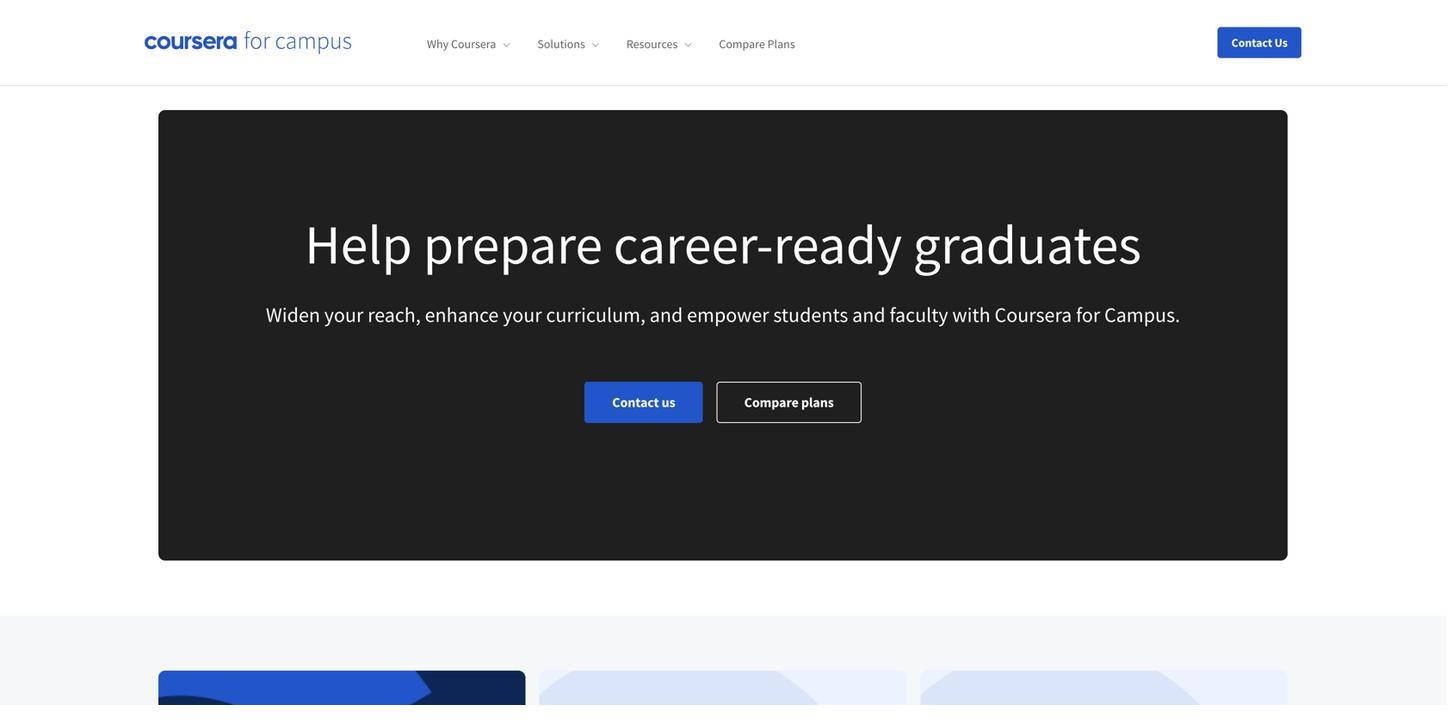 Task type: describe. For each thing, give the bounding box(es) containing it.
contact us
[[1232, 35, 1288, 50]]

compare for compare plans
[[744, 394, 799, 411]]

contact us link
[[585, 382, 703, 423]]

0 vertical spatial coursera
[[451, 36, 496, 52]]

contact for contact us
[[1232, 35, 1272, 50]]

compare plans
[[719, 36, 795, 52]]

reach,
[[368, 302, 421, 328]]

coursera for campus image
[[145, 31, 351, 54]]

prepare
[[423, 209, 603, 279]]

enhance
[[425, 302, 499, 328]]

ready
[[773, 209, 902, 279]]

help
[[305, 209, 412, 279]]

widen
[[266, 302, 320, 328]]

for
[[1076, 302, 1100, 328]]

resources link
[[627, 36, 692, 52]]

solutions
[[537, 36, 585, 52]]

plans
[[801, 394, 834, 411]]

why coursera
[[427, 36, 496, 52]]

1 and from the left
[[650, 302, 683, 328]]

compare plans link
[[719, 36, 795, 52]]

us
[[662, 394, 675, 411]]

contact us button
[[1218, 27, 1302, 58]]

help prepare career-ready graduates
[[305, 209, 1141, 279]]

2 your from the left
[[503, 302, 542, 328]]

compare plans link
[[717, 382, 861, 423]]

campus.
[[1104, 302, 1180, 328]]

why
[[427, 36, 449, 52]]



Task type: locate. For each thing, give the bounding box(es) containing it.
0 horizontal spatial and
[[650, 302, 683, 328]]

why coursera link
[[427, 36, 510, 52]]

your right enhance
[[503, 302, 542, 328]]

0 horizontal spatial contact
[[612, 394, 659, 411]]

1 vertical spatial contact
[[612, 394, 659, 411]]

students
[[773, 302, 848, 328]]

empower
[[687, 302, 769, 328]]

0 horizontal spatial coursera
[[451, 36, 496, 52]]

plans
[[768, 36, 795, 52]]

and left faculty
[[852, 302, 886, 328]]

widen your reach, enhance your curriculum, and empower students and faculty with coursera for campus.
[[266, 302, 1180, 328]]

1 horizontal spatial contact
[[1232, 35, 1272, 50]]

with
[[952, 302, 991, 328]]

us
[[1275, 35, 1288, 50]]

1 vertical spatial coursera
[[995, 302, 1072, 328]]

coursera right why
[[451, 36, 496, 52]]

compare
[[719, 36, 765, 52], [744, 394, 799, 411]]

1 horizontal spatial your
[[503, 302, 542, 328]]

0 horizontal spatial your
[[324, 302, 364, 328]]

compare plans
[[744, 394, 834, 411]]

career-
[[613, 209, 773, 279]]

curriculum,
[[546, 302, 646, 328]]

your left reach, at the top left
[[324, 302, 364, 328]]

your
[[324, 302, 364, 328], [503, 302, 542, 328]]

0 vertical spatial contact
[[1232, 35, 1272, 50]]

resources
[[627, 36, 678, 52]]

solutions link
[[537, 36, 599, 52]]

contact us
[[612, 394, 675, 411]]

coursera left for
[[995, 302, 1072, 328]]

1 horizontal spatial coursera
[[995, 302, 1072, 328]]

compare for compare plans
[[719, 36, 765, 52]]

0 vertical spatial compare
[[719, 36, 765, 52]]

graduates
[[913, 209, 1141, 279]]

1 horizontal spatial and
[[852, 302, 886, 328]]

contact
[[1232, 35, 1272, 50], [612, 394, 659, 411]]

2 and from the left
[[852, 302, 886, 328]]

and
[[650, 302, 683, 328], [852, 302, 886, 328]]

coursera
[[451, 36, 496, 52], [995, 302, 1072, 328]]

1 vertical spatial compare
[[744, 394, 799, 411]]

1 your from the left
[[324, 302, 364, 328]]

and left empower
[[650, 302, 683, 328]]

faculty
[[890, 302, 948, 328]]

contact inside button
[[1232, 35, 1272, 50]]

contact for contact us
[[612, 394, 659, 411]]



Task type: vqa. For each thing, say whether or not it's contained in the screenshot.
help
yes



